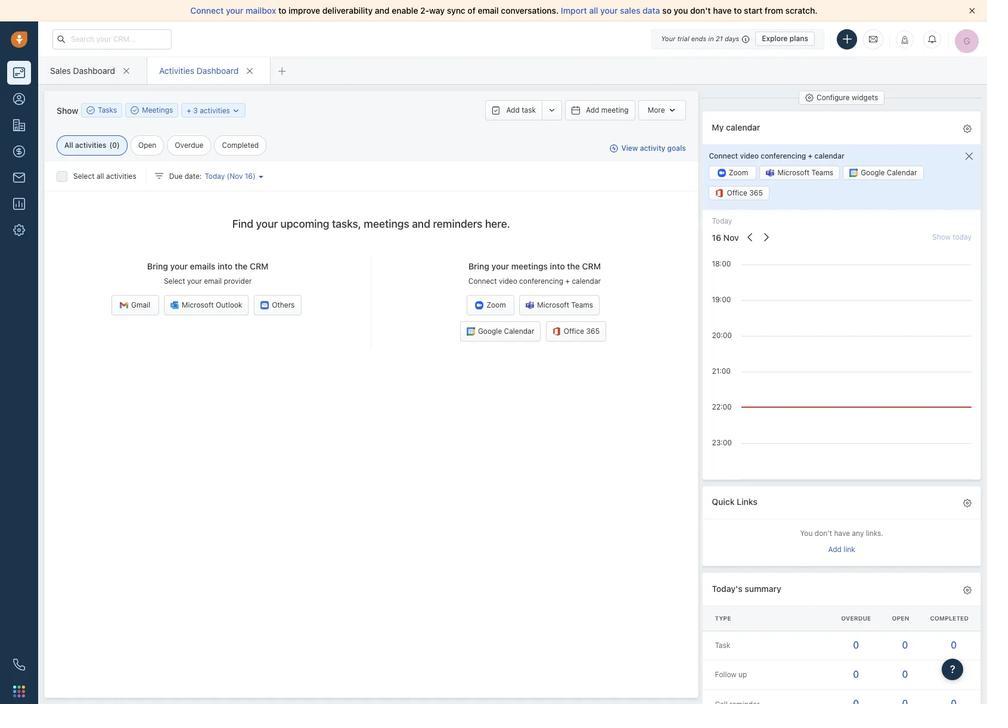 Task type: vqa. For each thing, say whether or not it's contained in the screenshot.
Overdue
yes



Task type: locate. For each thing, give the bounding box(es) containing it.
1 vertical spatial video
[[499, 277, 517, 286]]

( right the date:
[[227, 172, 230, 181]]

have up 21
[[713, 5, 732, 16]]

email down emails
[[204, 277, 222, 286]]

0 vertical spatial connect
[[190, 5, 224, 16]]

email right of
[[478, 5, 499, 16]]

trial
[[677, 35, 689, 42]]

video
[[740, 151, 759, 160], [499, 277, 517, 286]]

0 link
[[853, 640, 859, 650], [902, 640, 908, 650], [951, 640, 957, 650], [853, 669, 859, 680], [902, 669, 908, 680], [951, 669, 957, 680]]

activities right all
[[75, 141, 106, 150]]

0 vertical spatial office 365
[[727, 189, 763, 198]]

the inside bring your meetings into the crm connect video conferencing + calendar
[[567, 261, 580, 271]]

0 horizontal spatial add
[[506, 106, 520, 114]]

1 vertical spatial select
[[164, 277, 185, 286]]

email image
[[869, 34, 878, 44]]

select up microsoft outlook button
[[164, 277, 185, 286]]

1 vertical spatial and
[[412, 218, 430, 230]]

select down all activities ( 0 )
[[73, 172, 95, 181]]

add left task
[[506, 106, 520, 114]]

add link link
[[828, 544, 855, 557]]

microsoft teams button for top zoom button
[[760, 166, 840, 180]]

0 horizontal spatial microsoft teams button
[[519, 295, 600, 316]]

activities for 3
[[200, 106, 230, 115]]

crm inside bring your meetings into the crm connect video conferencing + calendar
[[582, 261, 601, 271]]

tasks
[[98, 106, 117, 115]]

365
[[750, 189, 763, 198], [586, 327, 600, 336]]

1 vertical spatial meetings
[[511, 261, 548, 271]]

gmail button
[[111, 295, 159, 316]]

0 horizontal spatial open
[[138, 141, 156, 150]]

select all activities
[[73, 172, 136, 181]]

bring up the gmail
[[147, 261, 168, 271]]

0 vertical spatial (
[[109, 141, 112, 150]]

and left reminders
[[412, 218, 430, 230]]

add meeting
[[586, 106, 629, 114]]

0 vertical spatial meetings
[[364, 218, 409, 230]]

connect for connect your mailbox to improve deliverability and enable 2-way sync of email conversations. import all your sales data so you don't have to start from scratch.
[[190, 5, 224, 16]]

your for connect your mailbox to improve deliverability and enable 2-way sync of email conversations. import all your sales data so you don't have to start from scratch.
[[226, 5, 243, 16]]

today for today ( nov 16 )
[[205, 172, 225, 181]]

2 horizontal spatial microsoft
[[778, 168, 810, 177]]

add left meeting
[[586, 106, 599, 114]]

Search your CRM... text field
[[52, 29, 172, 49]]

2 horizontal spatial calendar
[[815, 151, 845, 160]]

0 horizontal spatial the
[[235, 261, 248, 271]]

teams for the microsoft teams button corresponding to zoom button to the left
[[571, 301, 593, 310]]

1 vertical spatial zoom
[[487, 301, 506, 310]]

calendar
[[887, 168, 917, 177], [504, 327, 534, 336]]

365 for the microsoft teams button corresponding to zoom button to the left
[[586, 327, 600, 336]]

the
[[235, 261, 248, 271], [567, 261, 580, 271]]

nov
[[230, 172, 243, 181], [724, 232, 739, 242]]

0 horizontal spatial conferencing
[[519, 277, 563, 286]]

data
[[643, 5, 660, 16]]

bring down the here.
[[469, 261, 489, 271]]

2 the from the left
[[567, 261, 580, 271]]

bring for bring your emails into the crm
[[147, 261, 168, 271]]

1 horizontal spatial connect
[[468, 277, 497, 286]]

1 vertical spatial 16
[[712, 232, 721, 242]]

teams
[[812, 168, 834, 177], [571, 301, 593, 310]]

0 vertical spatial teams
[[812, 168, 834, 177]]

2 into from the left
[[550, 261, 565, 271]]

2 horizontal spatial connect
[[709, 151, 738, 160]]

dashboard up the + 3 activities button
[[197, 65, 239, 75]]

0 vertical spatial activities
[[200, 106, 230, 115]]

1 bring from the left
[[147, 261, 168, 271]]

view activity goals link
[[610, 143, 686, 154]]

1 horizontal spatial zoom
[[729, 168, 748, 177]]

1 crm from the left
[[250, 261, 269, 271]]

meeting
[[601, 106, 629, 114]]

2 vertical spatial +
[[565, 277, 570, 286]]

1 horizontal spatial 365
[[750, 189, 763, 198]]

0 horizontal spatial bring
[[147, 261, 168, 271]]

all down all activities ( 0 )
[[97, 172, 104, 181]]

16 nov
[[712, 232, 739, 242]]

0 horizontal spatial microsoft
[[182, 301, 214, 310]]

google calendar button for top zoom button the microsoft teams button
[[843, 166, 924, 180]]

0 vertical spatial calendar
[[726, 122, 760, 132]]

today up the 16 nov
[[712, 217, 732, 226]]

0 horizontal spatial google calendar button
[[460, 322, 541, 342]]

dashboard right sales at left top
[[73, 65, 115, 75]]

your right find
[[256, 218, 278, 230]]

office 365 button
[[709, 186, 770, 201], [546, 322, 606, 342]]

add
[[506, 106, 520, 114], [586, 106, 599, 114], [828, 545, 842, 554]]

0 horizontal spatial calendar
[[572, 277, 601, 286]]

+ inside bring your meetings into the crm connect video conferencing + calendar
[[565, 277, 570, 286]]

16 up find
[[245, 172, 253, 181]]

zoom for zoom button to the left
[[487, 301, 506, 310]]

link
[[844, 545, 855, 554]]

1 horizontal spatial conferencing
[[761, 151, 806, 160]]

microsoft left outlook
[[182, 301, 214, 310]]

google calendar button
[[843, 166, 924, 180], [460, 322, 541, 342]]

0 vertical spatial don't
[[690, 5, 711, 16]]

zoom for top zoom button
[[729, 168, 748, 177]]

connect left mailbox on the top
[[190, 5, 224, 16]]

1 horizontal spatial the
[[567, 261, 580, 271]]

your
[[226, 5, 243, 16], [600, 5, 618, 16], [256, 218, 278, 230], [170, 261, 188, 271], [492, 261, 509, 271], [187, 277, 202, 286]]

1 horizontal spatial crm
[[582, 261, 601, 271]]

the for meetings
[[567, 261, 580, 271]]

0 vertical spatial office 365 button
[[709, 186, 770, 201]]

teams down connect video conferencing + calendar
[[812, 168, 834, 177]]

0 vertical spatial google calendar
[[861, 168, 917, 177]]

1 vertical spatial zoom button
[[467, 295, 514, 316]]

microsoft teams button down bring your meetings into the crm connect video conferencing + calendar
[[519, 295, 600, 316]]

widgets
[[852, 93, 878, 102]]

1 horizontal spatial teams
[[812, 168, 834, 177]]

1 horizontal spatial office 365
[[727, 189, 763, 198]]

0 horizontal spatial connect
[[190, 5, 224, 16]]

calendar inside bring your meetings into the crm connect video conferencing + calendar
[[572, 277, 601, 286]]

) up find
[[253, 172, 256, 181]]

) up select all activities
[[117, 141, 120, 150]]

1 horizontal spatial zoom button
[[709, 166, 757, 180]]

0 horizontal spatial microsoft teams
[[537, 301, 593, 310]]

1 horizontal spatial completed
[[930, 615, 969, 622]]

1 vertical spatial microsoft teams button
[[519, 295, 600, 316]]

23:00
[[712, 438, 732, 447]]

0 vertical spatial office
[[727, 189, 748, 198]]

add task
[[506, 106, 536, 114]]

have
[[713, 5, 732, 16], [834, 529, 850, 538]]

google calendar for google calendar button corresponding to the microsoft teams button corresponding to zoom button to the left
[[478, 327, 534, 336]]

1 vertical spatial calendar
[[815, 151, 845, 160]]

1 vertical spatial google
[[478, 327, 502, 336]]

0 vertical spatial +
[[187, 106, 191, 115]]

1 vertical spatial microsoft teams
[[537, 301, 593, 310]]

1 horizontal spatial calendar
[[887, 168, 917, 177]]

0 horizontal spatial select
[[73, 172, 95, 181]]

into inside bring your emails into the crm select your email provider
[[218, 261, 233, 271]]

zoom button down bring your meetings into the crm connect video conferencing + calendar
[[467, 295, 514, 316]]

your inside bring your meetings into the crm connect video conferencing + calendar
[[492, 261, 509, 271]]

0 horizontal spatial zoom button
[[467, 295, 514, 316]]

video down my calendar
[[740, 151, 759, 160]]

add for add link
[[828, 545, 842, 554]]

microsoft down connect video conferencing + calendar
[[778, 168, 810, 177]]

1 horizontal spatial select
[[164, 277, 185, 286]]

0 vertical spatial )
[[117, 141, 120, 150]]

microsoft
[[778, 168, 810, 177], [182, 301, 214, 310], [537, 301, 569, 310]]

your down the here.
[[492, 261, 509, 271]]

don't
[[690, 5, 711, 16], [815, 529, 832, 538]]

1 the from the left
[[235, 261, 248, 271]]

0 horizontal spatial 365
[[586, 327, 600, 336]]

0 horizontal spatial +
[[187, 106, 191, 115]]

your left mailbox on the top
[[226, 5, 243, 16]]

all
[[64, 141, 73, 150]]

0 horizontal spatial )
[[117, 141, 120, 150]]

0 vertical spatial microsoft teams button
[[760, 166, 840, 180]]

1 horizontal spatial overdue
[[841, 615, 871, 622]]

crm inside bring your emails into the crm select your email provider
[[250, 261, 269, 271]]

so
[[662, 5, 672, 16]]

video down the here.
[[499, 277, 517, 286]]

the inside bring your emails into the crm select your email provider
[[235, 261, 248, 271]]

connect down my
[[709, 151, 738, 160]]

2 vertical spatial connect
[[468, 277, 497, 286]]

activities inside button
[[200, 106, 230, 115]]

freshworks switcher image
[[13, 685, 25, 697]]

the for emails
[[235, 261, 248, 271]]

activities
[[200, 106, 230, 115], [75, 141, 106, 150], [106, 172, 136, 181]]

google
[[861, 168, 885, 177], [478, 327, 502, 336]]

add left link
[[828, 545, 842, 554]]

office 365 for top zoom button the microsoft teams button
[[727, 189, 763, 198]]

you
[[800, 529, 813, 538]]

microsoft teams down bring your meetings into the crm connect video conferencing + calendar
[[537, 301, 593, 310]]

of
[[468, 5, 476, 16]]

your down emails
[[187, 277, 202, 286]]

0 vertical spatial completed
[[222, 141, 259, 150]]

bring your meetings into the crm connect video conferencing + calendar
[[468, 261, 601, 286]]

18:00
[[712, 259, 731, 268]]

0 vertical spatial calendar
[[887, 168, 917, 177]]

office 365 button for the microsoft teams button corresponding to zoom button to the left
[[546, 322, 606, 342]]

1 horizontal spatial calendar
[[726, 122, 760, 132]]

all
[[589, 5, 598, 16], [97, 172, 104, 181]]

zoom button
[[709, 166, 757, 180], [467, 295, 514, 316]]

teams down bring your meetings into the crm connect video conferencing + calendar
[[571, 301, 593, 310]]

1 horizontal spatial office 365 button
[[709, 186, 770, 201]]

2 bring from the left
[[469, 261, 489, 271]]

google calendar button for the microsoft teams button corresponding to zoom button to the left
[[460, 322, 541, 342]]

0 vertical spatial zoom
[[729, 168, 748, 177]]

today ( nov 16 )
[[205, 172, 256, 181]]

1 vertical spatial +
[[808, 151, 813, 160]]

to right mailbox on the top
[[278, 5, 286, 16]]

0 vertical spatial 16
[[245, 172, 253, 181]]

conferencing inside bring your meetings into the crm connect video conferencing + calendar
[[519, 277, 563, 286]]

microsoft teams button for zoom button to the left
[[519, 295, 600, 316]]

microsoft teams for google calendar button corresponding to the microsoft teams button corresponding to zoom button to the left
[[537, 301, 593, 310]]

tasks,
[[332, 218, 361, 230]]

today right the date:
[[205, 172, 225, 181]]

bring inside bring your emails into the crm select your email provider
[[147, 261, 168, 271]]

0 horizontal spatial (
[[109, 141, 112, 150]]

calendar for the microsoft teams button corresponding to zoom button to the left
[[504, 327, 534, 336]]

nov right the date:
[[230, 172, 243, 181]]

configure widgets
[[817, 93, 878, 102]]

completed for open
[[930, 615, 969, 622]]

0 vertical spatial today
[[205, 172, 225, 181]]

2 vertical spatial activities
[[106, 172, 136, 181]]

from
[[765, 5, 783, 16]]

( up select all activities
[[109, 141, 112, 150]]

overdue
[[175, 141, 204, 150], [841, 615, 871, 622]]

+ inside + 3 activities link
[[187, 106, 191, 115]]

0 vertical spatial microsoft teams
[[778, 168, 834, 177]]

and left enable
[[375, 5, 390, 16]]

1 into from the left
[[218, 261, 233, 271]]

1 horizontal spatial google calendar
[[861, 168, 917, 177]]

zoom down connect video conferencing + calendar
[[729, 168, 748, 177]]

365 for top zoom button the microsoft teams button
[[750, 189, 763, 198]]

bring inside bring your meetings into the crm connect video conferencing + calendar
[[469, 261, 489, 271]]

0 horizontal spatial zoom
[[487, 301, 506, 310]]

0 horizontal spatial teams
[[571, 301, 593, 310]]

all right import
[[589, 5, 598, 16]]

connect video conferencing + calendar
[[709, 151, 845, 160]]

microsoft teams down connect video conferencing + calendar
[[778, 168, 834, 177]]

1 horizontal spatial meetings
[[511, 261, 548, 271]]

to left start
[[734, 5, 742, 16]]

16
[[245, 172, 253, 181], [712, 232, 721, 242]]

zoom down bring your meetings into the crm connect video conferencing + calendar
[[487, 301, 506, 310]]

any
[[852, 529, 864, 538]]

2 dashboard from the left
[[197, 65, 239, 75]]

more button
[[638, 100, 686, 120], [638, 100, 686, 120]]

office
[[727, 189, 748, 198], [564, 327, 584, 336]]

1 to from the left
[[278, 5, 286, 16]]

0 vertical spatial google calendar button
[[843, 166, 924, 180]]

) for today ( nov 16 )
[[253, 172, 256, 181]]

1 horizontal spatial +
[[565, 277, 570, 286]]

your left emails
[[170, 261, 188, 271]]

0 horizontal spatial dashboard
[[73, 65, 115, 75]]

scratch.
[[786, 5, 818, 16]]

2 crm from the left
[[582, 261, 601, 271]]

1 horizontal spatial )
[[253, 172, 256, 181]]

0 vertical spatial have
[[713, 5, 732, 16]]

phone element
[[7, 653, 31, 677]]

nov up 18:00
[[724, 232, 739, 242]]

and
[[375, 5, 390, 16], [412, 218, 430, 230]]

mailbox
[[246, 5, 276, 16]]

1 horizontal spatial email
[[478, 5, 499, 16]]

16 up 18:00
[[712, 232, 721, 242]]

completed for overdue
[[222, 141, 259, 150]]

email
[[478, 5, 499, 16], [204, 277, 222, 286]]

crm for bring your meetings into the crm
[[582, 261, 601, 271]]

connect down the here.
[[468, 277, 497, 286]]

2 horizontal spatial add
[[828, 545, 842, 554]]

zoom button down my calendar
[[709, 166, 757, 180]]

1 vertical spatial completed
[[930, 615, 969, 622]]

activities down all activities ( 0 )
[[106, 172, 136, 181]]

meetings
[[364, 218, 409, 230], [511, 261, 548, 271]]

+
[[187, 106, 191, 115], [808, 151, 813, 160], [565, 277, 570, 286]]

0 horizontal spatial video
[[499, 277, 517, 286]]

microsoft teams button down connect video conferencing + calendar
[[760, 166, 840, 180]]

1 horizontal spatial all
[[589, 5, 598, 16]]

0 horizontal spatial office
[[564, 327, 584, 336]]

close image
[[969, 8, 975, 14]]

activities right 3
[[200, 106, 230, 115]]

microsoft down bring your meetings into the crm connect video conferencing + calendar
[[537, 301, 569, 310]]

into inside bring your meetings into the crm connect video conferencing + calendar
[[550, 261, 565, 271]]

have up add link
[[834, 529, 850, 538]]

1 vertical spatial don't
[[815, 529, 832, 538]]

dashboard
[[73, 65, 115, 75], [197, 65, 239, 75]]

google for google calendar button for top zoom button the microsoft teams button
[[861, 168, 885, 177]]

1 vertical spatial )
[[253, 172, 256, 181]]

google for google calendar button corresponding to the microsoft teams button corresponding to zoom button to the left
[[478, 327, 502, 336]]

1 dashboard from the left
[[73, 65, 115, 75]]



Task type: describe. For each thing, give the bounding box(es) containing it.
) for all activities ( 0 )
[[117, 141, 120, 150]]

office for the microsoft teams button corresponding to zoom button to the left
[[564, 327, 584, 336]]

0 vertical spatial nov
[[230, 172, 243, 181]]

sync
[[447, 5, 465, 16]]

follow
[[715, 670, 737, 679]]

0 vertical spatial conferencing
[[761, 151, 806, 160]]

configure widgets button
[[799, 91, 885, 105]]

dashboard for activities dashboard
[[197, 65, 239, 75]]

here.
[[485, 218, 510, 230]]

activities
[[159, 65, 194, 75]]

into for emails
[[218, 261, 233, 271]]

summary
[[745, 583, 781, 593]]

0 vertical spatial video
[[740, 151, 759, 160]]

0 horizontal spatial have
[[713, 5, 732, 16]]

activities for all
[[106, 172, 136, 181]]

+ 3 activities button
[[181, 103, 246, 117]]

your for bring your emails into the crm select your email provider
[[170, 261, 188, 271]]

type
[[715, 615, 731, 622]]

1 vertical spatial activities
[[75, 141, 106, 150]]

explore plans
[[762, 34, 808, 43]]

connect your mailbox link
[[190, 5, 278, 16]]

view activity goals
[[621, 144, 686, 153]]

emails
[[190, 261, 215, 271]]

microsoft for bring your meetings into the crm
[[537, 301, 569, 310]]

microsoft teams for google calendar button for top zoom button the microsoft teams button
[[778, 168, 834, 177]]

connect inside bring your meetings into the crm connect video conferencing + calendar
[[468, 277, 497, 286]]

links
[[737, 497, 758, 507]]

add for add task
[[506, 106, 520, 114]]

outlook
[[216, 301, 242, 310]]

find
[[232, 218, 253, 230]]

add task button
[[485, 100, 542, 120]]

my calendar
[[712, 122, 760, 132]]

activity
[[640, 144, 665, 153]]

1 horizontal spatial have
[[834, 529, 850, 538]]

import all your sales data link
[[561, 5, 662, 16]]

configure
[[817, 93, 850, 102]]

add link
[[828, 545, 855, 554]]

down image
[[232, 106, 240, 115]]

1 vertical spatial (
[[227, 172, 230, 181]]

phone image
[[13, 659, 25, 671]]

+ 3 activities link
[[187, 105, 240, 116]]

21
[[716, 35, 723, 42]]

dashboard for sales dashboard
[[73, 65, 115, 75]]

your left sales
[[600, 5, 618, 16]]

2-
[[420, 5, 429, 16]]

way
[[429, 5, 445, 16]]

3
[[193, 106, 198, 115]]

deliverability
[[322, 5, 373, 16]]

meetings
[[142, 106, 173, 115]]

reminders
[[433, 218, 483, 230]]

plans
[[790, 34, 808, 43]]

0 horizontal spatial overdue
[[175, 141, 204, 150]]

add for add meeting
[[586, 106, 599, 114]]

0 vertical spatial and
[[375, 5, 390, 16]]

1 horizontal spatial don't
[[815, 529, 832, 538]]

microsoft for bring your emails into the crm
[[182, 301, 214, 310]]

office 365 for the microsoft teams button corresponding to zoom button to the left
[[564, 327, 600, 336]]

improve
[[289, 5, 320, 16]]

1 horizontal spatial 16
[[712, 232, 721, 242]]

conversations.
[[501, 5, 559, 16]]

bring your emails into the crm select your email provider
[[147, 261, 269, 286]]

0 horizontal spatial all
[[97, 172, 104, 181]]

quick links
[[712, 497, 758, 507]]

task
[[715, 641, 730, 650]]

your for bring your meetings into the crm connect video conferencing + calendar
[[492, 261, 509, 271]]

explore plans link
[[755, 32, 815, 46]]

0 horizontal spatial don't
[[690, 5, 711, 16]]

import
[[561, 5, 587, 16]]

you don't have any links.
[[800, 529, 883, 538]]

due
[[169, 172, 183, 181]]

bring for bring your meetings into the crm
[[469, 261, 489, 271]]

view
[[621, 144, 638, 153]]

up
[[739, 670, 747, 679]]

enable
[[392, 5, 418, 16]]

start
[[744, 5, 763, 16]]

sales
[[620, 5, 640, 16]]

links.
[[866, 529, 883, 538]]

days
[[725, 35, 739, 42]]

show
[[57, 105, 78, 115]]

upcoming
[[281, 218, 329, 230]]

0 vertical spatial zoom button
[[709, 166, 757, 180]]

explore
[[762, 34, 788, 43]]

your trial ends in 21 days
[[661, 35, 739, 42]]

select inside bring your emails into the crm select your email provider
[[164, 277, 185, 286]]

my
[[712, 122, 724, 132]]

0 vertical spatial all
[[589, 5, 598, 16]]

into for meetings
[[550, 261, 565, 271]]

1 vertical spatial nov
[[724, 232, 739, 242]]

video inside bring your meetings into the crm connect video conferencing + calendar
[[499, 277, 517, 286]]

1 horizontal spatial and
[[412, 218, 430, 230]]

others
[[272, 301, 295, 310]]

today for today
[[712, 217, 732, 226]]

meetings inside bring your meetings into the crm connect video conferencing + calendar
[[511, 261, 548, 271]]

more
[[648, 106, 665, 114]]

gmail
[[131, 301, 150, 310]]

today's summary
[[712, 583, 781, 593]]

you
[[674, 5, 688, 16]]

google calendar for google calendar button for top zoom button the microsoft teams button
[[861, 168, 917, 177]]

calendar for top zoom button the microsoft teams button
[[887, 168, 917, 177]]

quick
[[712, 497, 735, 507]]

all activities ( 0 )
[[64, 141, 120, 150]]

0 vertical spatial open
[[138, 141, 156, 150]]

1 vertical spatial open
[[892, 615, 909, 622]]

follow up
[[715, 670, 747, 679]]

goals
[[667, 144, 686, 153]]

teams for top zoom button the microsoft teams button
[[812, 168, 834, 177]]

22:00
[[712, 402, 732, 411]]

2 to from the left
[[734, 5, 742, 16]]

0 vertical spatial email
[[478, 5, 499, 16]]

connect for connect video conferencing + calendar
[[709, 151, 738, 160]]

20:00
[[712, 331, 732, 340]]

office 365 button for top zoom button the microsoft teams button
[[709, 186, 770, 201]]

microsoft outlook
[[182, 301, 242, 310]]

sales
[[50, 65, 71, 75]]

1 vertical spatial overdue
[[841, 615, 871, 622]]

19:00
[[712, 295, 731, 304]]

email inside bring your emails into the crm select your email provider
[[204, 277, 222, 286]]

0 horizontal spatial meetings
[[364, 218, 409, 230]]

sales dashboard
[[50, 65, 115, 75]]

crm for bring your emails into the crm
[[250, 261, 269, 271]]

today's
[[712, 583, 743, 593]]

microsoft outlook button
[[164, 295, 249, 316]]

date:
[[185, 172, 202, 181]]

add meeting button
[[565, 100, 635, 120]]

activities dashboard
[[159, 65, 239, 75]]

your
[[661, 35, 676, 42]]

task
[[522, 106, 536, 114]]

provider
[[224, 277, 252, 286]]

due date:
[[169, 172, 202, 181]]

find your upcoming tasks, meetings and reminders here.
[[232, 218, 510, 230]]

0 vertical spatial select
[[73, 172, 95, 181]]

ends
[[691, 35, 707, 42]]

office for top zoom button the microsoft teams button
[[727, 189, 748, 198]]

your for find your upcoming tasks, meetings and reminders here.
[[256, 218, 278, 230]]



